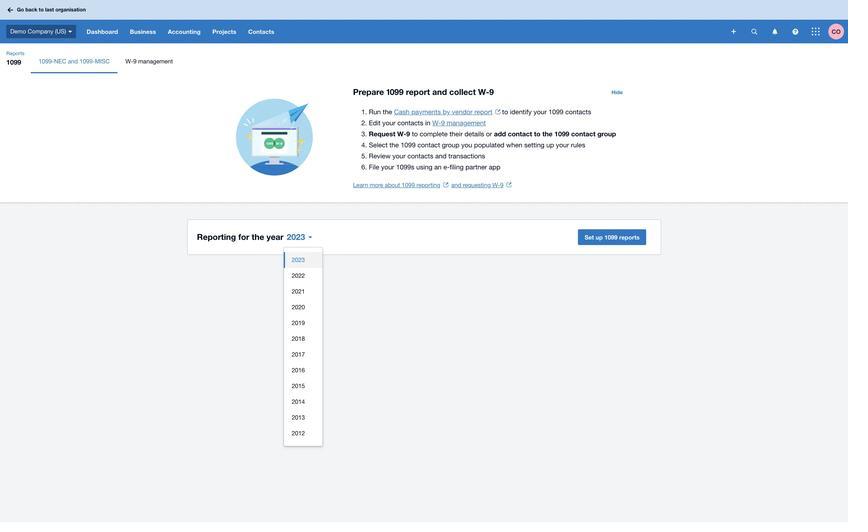 Task type: vqa. For each thing, say whether or not it's contained in the screenshot.
W-9 management link corresponding to to identify your 1099 contacts
yes



Task type: locate. For each thing, give the bounding box(es) containing it.
vendor
[[452, 108, 473, 116]]

9 right collect
[[489, 87, 494, 97]]

when
[[506, 141, 522, 149]]

1 horizontal spatial w-9 management link
[[432, 119, 486, 127]]

1099 left reports
[[604, 234, 618, 241]]

demo company (us)
[[10, 28, 66, 35]]

add
[[494, 130, 506, 138]]

business
[[130, 28, 156, 35]]

the up setting
[[542, 130, 553, 138]]

1 vertical spatial up
[[596, 234, 603, 241]]

request
[[369, 130, 395, 138]]

to
[[39, 6, 44, 13], [502, 108, 508, 116], [534, 130, 541, 138], [412, 130, 418, 138]]

2023 inside 2023 button
[[292, 257, 305, 263]]

0 vertical spatial report
[[406, 87, 430, 97]]

0 vertical spatial 2023
[[287, 232, 305, 242]]

menu
[[31, 50, 848, 73]]

svg image
[[812, 28, 820, 35], [751, 29, 757, 34], [792, 29, 798, 34], [731, 29, 736, 34], [68, 31, 72, 33]]

go back to last organisation link
[[5, 3, 91, 17]]

2 1099- from the left
[[79, 58, 95, 65]]

banner
[[0, 0, 848, 43]]

hide
[[612, 89, 623, 95]]

1 horizontal spatial up
[[596, 234, 603, 241]]

main content containing prepare 1099 report and collect w-9
[[0, 73, 848, 272]]

1 vertical spatial group
[[442, 141, 460, 149]]

1099 up cash
[[386, 87, 404, 97]]

contact up when
[[508, 130, 532, 138]]

1 horizontal spatial report
[[475, 108, 492, 116]]

0 horizontal spatial w-9 management link
[[118, 50, 181, 73]]

hide button
[[607, 86, 628, 99]]

1099 down "reports" link
[[6, 58, 21, 66]]

1 vertical spatial w-9 management link
[[432, 119, 486, 127]]

management down vendor in the right of the page
[[447, 119, 486, 127]]

1099s
[[396, 163, 414, 171]]

1099 up 1099s
[[401, 141, 416, 149]]

1099- down demo company (us) popup button
[[39, 58, 54, 65]]

1 vertical spatial 2023
[[292, 257, 305, 263]]

the right select
[[389, 141, 399, 149]]

1 1099- from the left
[[39, 58, 54, 65]]

up right set
[[596, 234, 603, 241]]

1 horizontal spatial svg image
[[772, 29, 777, 34]]

report up payments
[[406, 87, 430, 97]]

1099
[[6, 58, 21, 66], [386, 87, 404, 97], [549, 108, 563, 116], [554, 130, 569, 138], [401, 141, 416, 149], [402, 182, 415, 188], [604, 234, 618, 241]]

1099 inside "reports 1099"
[[6, 58, 21, 66]]

prepare 1099 report and collect w-9
[[353, 87, 494, 97]]

0 horizontal spatial svg image
[[7, 7, 13, 12]]

contacts up using
[[407, 152, 433, 160]]

1 horizontal spatial management
[[447, 119, 486, 127]]

1 vertical spatial management
[[447, 119, 486, 127]]

run
[[369, 108, 381, 116]]

reports
[[619, 234, 640, 241]]

1 horizontal spatial group
[[597, 130, 616, 138]]

9 down by at top
[[441, 119, 445, 127]]

up inside edit your contacts in w-9 management request w-9 to complete their details or add contact to the 1099 contact group select the 1099 contact group you populated when setting up your rules review your contacts and transactions file your 1099s using an e-filing partner app
[[546, 141, 554, 149]]

0 vertical spatial contacts
[[565, 108, 591, 116]]

file
[[369, 163, 379, 171]]

group
[[597, 130, 616, 138], [442, 141, 460, 149]]

1099 right about
[[402, 182, 415, 188]]

0 vertical spatial svg image
[[7, 7, 13, 12]]

2012
[[292, 430, 305, 437]]

contact up the rules at the right of page
[[571, 130, 596, 138]]

0 horizontal spatial 1099-
[[39, 58, 54, 65]]

svg image
[[7, 7, 13, 12], [772, 29, 777, 34]]

0 vertical spatial w-9 management link
[[118, 50, 181, 73]]

edit
[[369, 119, 381, 127]]

set up 1099 reports
[[585, 234, 640, 241]]

identify
[[510, 108, 532, 116]]

your
[[534, 108, 547, 116], [382, 119, 396, 127], [556, 141, 569, 149], [392, 152, 406, 160], [381, 163, 394, 171]]

2023 up 2022 on the left of page
[[292, 257, 305, 263]]

go back to last organisation
[[17, 6, 86, 13]]

and up "an"
[[435, 152, 447, 160]]

your up 1099s
[[392, 152, 406, 160]]

report
[[406, 87, 430, 97], [475, 108, 492, 116]]

reporting for the year
[[197, 232, 284, 242]]

review
[[369, 152, 391, 160]]

prepare
[[353, 87, 384, 97]]

2018 button
[[284, 331, 323, 347]]

0 horizontal spatial group
[[442, 141, 460, 149]]

0 horizontal spatial management
[[138, 58, 173, 65]]

and requesting w-9
[[451, 182, 503, 188]]

1 horizontal spatial contact
[[508, 130, 532, 138]]

learn
[[353, 182, 368, 188]]

complete
[[420, 130, 448, 138]]

1 vertical spatial svg image
[[772, 29, 777, 34]]

to up setting
[[534, 130, 541, 138]]

0 horizontal spatial up
[[546, 141, 554, 149]]

9 down cash
[[406, 130, 410, 138]]

up right setting
[[546, 141, 554, 149]]

banner containing co
[[0, 0, 848, 43]]

contacts up the rules at the right of page
[[565, 108, 591, 116]]

your up request
[[382, 119, 396, 127]]

w- down app
[[492, 182, 500, 188]]

contact
[[508, 130, 532, 138], [571, 130, 596, 138], [418, 141, 440, 149]]

the right run at left
[[383, 108, 392, 116]]

contact down complete
[[418, 141, 440, 149]]

9 inside "menu"
[[133, 58, 137, 65]]

your down review at the left of the page
[[381, 163, 394, 171]]

or
[[486, 130, 492, 138]]

contacts down cash
[[397, 119, 423, 127]]

organisation
[[55, 6, 86, 13]]

group
[[284, 248, 323, 446]]

1 horizontal spatial 1099-
[[79, 58, 95, 65]]

the right the for
[[252, 232, 264, 242]]

to left identify
[[502, 108, 508, 116]]

management down business
[[138, 58, 173, 65]]

2021
[[292, 288, 305, 295]]

group containing 2023
[[284, 248, 323, 446]]

1099-
[[39, 58, 54, 65], [79, 58, 95, 65]]

w-9 management link up their
[[432, 119, 486, 127]]

2023
[[287, 232, 305, 242], [292, 257, 305, 263]]

0 vertical spatial group
[[597, 130, 616, 138]]

w-
[[126, 58, 133, 65], [478, 87, 489, 97], [432, 119, 441, 127], [397, 130, 406, 138], [492, 182, 500, 188]]

nec
[[54, 58, 66, 65]]

1099- right nec
[[79, 58, 95, 65]]

about
[[385, 182, 400, 188]]

select
[[369, 141, 388, 149]]

2022 button
[[284, 268, 323, 284]]

w-9 management link down business
[[118, 50, 181, 73]]

9 down business
[[133, 58, 137, 65]]

svg image inside demo company (us) popup button
[[68, 31, 72, 33]]

details
[[465, 130, 484, 138]]

main content
[[0, 73, 848, 272]]

w- right misc
[[126, 58, 133, 65]]

w-9 management link
[[118, 50, 181, 73], [432, 119, 486, 127]]

(us)
[[55, 28, 66, 35]]

and right nec
[[68, 58, 78, 65]]

2019 button
[[284, 315, 323, 331]]

and down filing
[[451, 182, 461, 188]]

0 vertical spatial up
[[546, 141, 554, 149]]

your left the rules at the right of page
[[556, 141, 569, 149]]

payments
[[411, 108, 441, 116]]

0 horizontal spatial contact
[[418, 141, 440, 149]]

more
[[370, 182, 383, 188]]

and up by at top
[[432, 87, 447, 97]]

select a report year list box
[[284, 248, 323, 446]]

report right vendor in the right of the page
[[475, 108, 492, 116]]

partner
[[466, 163, 487, 171]]

for
[[238, 232, 249, 242]]

w- right request
[[397, 130, 406, 138]]

up
[[546, 141, 554, 149], [596, 234, 603, 241]]

to left last
[[39, 6, 44, 13]]

set up 1099 reports button
[[578, 229, 646, 245]]

2021 button
[[284, 284, 323, 300]]

2 vertical spatial contacts
[[407, 152, 433, 160]]

your right identify
[[534, 108, 547, 116]]

2019
[[292, 320, 305, 326]]

co button
[[828, 20, 848, 43]]

w-9 management link for to identify your 1099 contacts
[[432, 119, 486, 127]]

2023 right 'year'
[[287, 232, 305, 242]]

business button
[[124, 20, 162, 43]]



Task type: describe. For each thing, give the bounding box(es) containing it.
reports
[[6, 50, 24, 56]]

9 down app
[[500, 182, 503, 188]]

reports 1099
[[6, 50, 24, 66]]

their
[[450, 130, 463, 138]]

set
[[585, 234, 594, 241]]

to identify your 1099 contacts
[[500, 108, 591, 116]]

app
[[489, 163, 500, 171]]

back
[[25, 6, 37, 13]]

management inside edit your contacts in w-9 management request w-9 to complete their details or add contact to the 1099 contact group select the 1099 contact group you populated when setting up your rules review your contacts and transactions file your 1099s using an e-filing partner app
[[447, 119, 486, 127]]

2023 button
[[284, 252, 323, 268]]

filing
[[450, 163, 464, 171]]

e-
[[443, 163, 450, 171]]

run the cash payments by vendor report
[[369, 108, 492, 116]]

you
[[461, 141, 472, 149]]

2023 inside 2023 popup button
[[287, 232, 305, 242]]

2016
[[292, 367, 305, 374]]

1099 right identify
[[549, 108, 563, 116]]

0 vertical spatial management
[[138, 58, 173, 65]]

co
[[832, 28, 841, 35]]

cash payments by vendor report link
[[394, 108, 500, 116]]

contacts
[[248, 28, 274, 35]]

collect
[[449, 87, 476, 97]]

demo
[[10, 28, 26, 35]]

demo company (us) button
[[0, 20, 81, 43]]

2014 button
[[284, 394, 323, 410]]

2017 button
[[284, 347, 323, 363]]

1 vertical spatial report
[[475, 108, 492, 116]]

w- inside "menu"
[[126, 58, 133, 65]]

menu containing 1099-nec and 1099-misc
[[31, 50, 848, 73]]

populated
[[474, 141, 504, 149]]

1 vertical spatial contacts
[[397, 119, 423, 127]]

and requesting w-9 link
[[451, 182, 511, 188]]

1099 inside button
[[604, 234, 618, 241]]

reporting
[[197, 232, 236, 242]]

projects
[[212, 28, 236, 35]]

2017
[[292, 351, 305, 358]]

reports link
[[3, 50, 28, 58]]

by
[[443, 108, 450, 116]]

0 horizontal spatial report
[[406, 87, 430, 97]]

2015 button
[[284, 379, 323, 394]]

2015
[[292, 383, 305, 390]]

reporting
[[417, 182, 440, 188]]

2023 button
[[284, 229, 315, 245]]

year
[[267, 232, 284, 242]]

2013 button
[[284, 410, 323, 426]]

svg image inside go back to last organisation 'link'
[[7, 7, 13, 12]]

w- right collect
[[478, 87, 489, 97]]

to left complete
[[412, 130, 418, 138]]

learn more about 1099 reporting link
[[353, 182, 448, 188]]

contacts button
[[242, 20, 280, 43]]

2014
[[292, 399, 305, 405]]

and inside edit your contacts in w-9 management request w-9 to complete their details or add contact to the 1099 contact group select the 1099 contact group you populated when setting up your rules review your contacts and transactions file your 1099s using an e-filing partner app
[[435, 152, 447, 160]]

to inside 'link'
[[39, 6, 44, 13]]

2012 button
[[284, 426, 323, 442]]

w-9 management link for reports 1099
[[118, 50, 181, 73]]

cash
[[394, 108, 410, 116]]

up inside button
[[596, 234, 603, 241]]

dashboard link
[[81, 20, 124, 43]]

an
[[434, 163, 442, 171]]

2016 button
[[284, 363, 323, 379]]

2018
[[292, 336, 305, 342]]

2013
[[292, 414, 305, 421]]

1099 down 'to identify your 1099 contacts'
[[554, 130, 569, 138]]

misc
[[95, 58, 110, 65]]

1099-nec and 1099-misc
[[39, 58, 110, 65]]

dashboard
[[87, 28, 118, 35]]

accounting
[[168, 28, 201, 35]]

2020 button
[[284, 300, 323, 315]]

2020
[[292, 304, 305, 311]]

go
[[17, 6, 24, 13]]

1099-nec and 1099-misc link
[[31, 50, 118, 73]]

last
[[45, 6, 54, 13]]

edit your contacts in w-9 management request w-9 to complete their details or add contact to the 1099 contact group select the 1099 contact group you populated when setting up your rules review your contacts and transactions file your 1099s using an e-filing partner app
[[369, 119, 616, 171]]

2 horizontal spatial contact
[[571, 130, 596, 138]]

learn more about 1099 reporting
[[353, 182, 440, 188]]

setting
[[524, 141, 545, 149]]

projects button
[[207, 20, 242, 43]]

accounting button
[[162, 20, 207, 43]]

rules
[[571, 141, 585, 149]]

2022
[[292, 272, 305, 279]]

and inside 1099-nec and 1099-misc link
[[68, 58, 78, 65]]

requesting
[[463, 182, 491, 188]]

w- right in
[[432, 119, 441, 127]]



